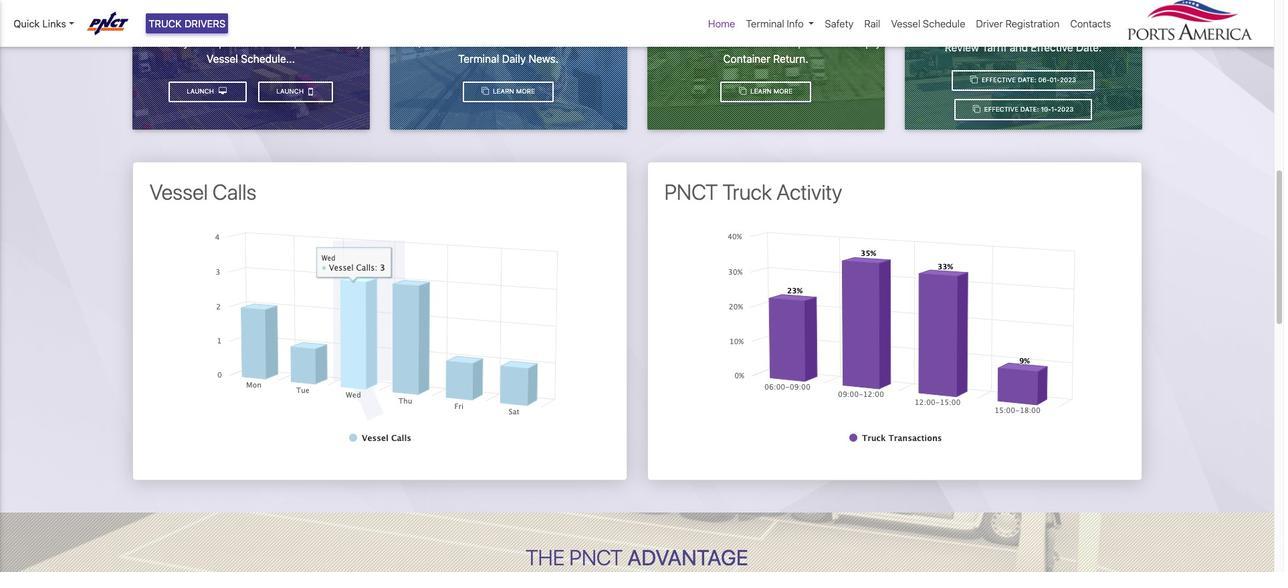 Task type: describe. For each thing, give the bounding box(es) containing it.
learn for second learn more link from the left
[[751, 88, 772, 95]]

date: for 01-
[[1018, 76, 1037, 84]]

2023 for 01-
[[1060, 76, 1077, 84]]

review tarrif and effective date:
[[945, 41, 1102, 53]]

info
[[787, 17, 804, 29]]

1 vertical spatial terminal
[[746, 17, 785, 29]]

2023 for 1-
[[1058, 106, 1074, 113]]

links
[[42, 17, 66, 29]]

quick access to port newark container terminal daily news.
[[413, 37, 604, 65]]

quick links
[[13, 17, 66, 29]]

clone image for effective date: 10-1-2023
[[973, 106, 981, 113]]

contacts
[[1071, 17, 1112, 29]]

quick for quick links
[[13, 17, 40, 29]]

payments,
[[172, 37, 222, 49]]

for
[[834, 37, 848, 49]]

driver registration
[[976, 17, 1060, 29]]

2 learn more link from the left
[[721, 81, 811, 103]]

drivers
[[185, 17, 226, 29]]

activity,
[[326, 37, 364, 49]]

safety link
[[820, 11, 859, 36]]

effective date: 10-1-2023 link
[[955, 99, 1092, 121]]

the
[[526, 545, 565, 570]]

2 learn more from the left
[[749, 88, 793, 95]]

0 vertical spatial date:
[[1076, 41, 1102, 53]]

desktop image
[[219, 88, 227, 95]]

clone image for learn more
[[482, 88, 489, 95]]

1 horizontal spatial and
[[1010, 41, 1028, 53]]

effective date: 10-1-2023
[[983, 106, 1074, 113]]

online
[[138, 37, 169, 49]]

1 launch link from the left
[[258, 81, 333, 103]]

home
[[708, 17, 736, 29]]

york
[[990, 0, 1026, 6]]

new york terminal conference tariff
[[949, 0, 1098, 28]]

and inside all the latest information and updates for empty container return.
[[771, 37, 789, 49]]

vessel calls
[[150, 179, 257, 205]]

the pnct advantage
[[526, 545, 749, 570]]

information
[[713, 37, 769, 49]]

online payments, flex services, gate activity, vessel schedule...
[[138, 37, 364, 65]]

pnct truck activity
[[665, 179, 842, 205]]

terminal inside new york terminal conference tariff
[[1030, 0, 1098, 6]]

vessel schedule
[[891, 17, 966, 29]]

tos web portal
[[187, 1, 315, 23]]

tarrif
[[982, 41, 1007, 53]]

effective for effective date: 10-1-2023
[[985, 106, 1019, 113]]

mobile image
[[308, 86, 313, 97]]

2 launch link from the left
[[168, 81, 247, 103]]

to
[[481, 37, 491, 49]]

1 learn more from the left
[[491, 88, 535, 95]]

all
[[651, 37, 663, 49]]

01-
[[1050, 76, 1060, 84]]

0 vertical spatial pnct
[[665, 179, 718, 205]]

newark
[[517, 37, 554, 49]]

the
[[665, 37, 681, 49]]

activity
[[777, 179, 842, 205]]

driver
[[976, 17, 1003, 29]]



Task type: locate. For each thing, give the bounding box(es) containing it.
empty
[[711, 1, 763, 23], [851, 37, 881, 49]]

06-
[[1039, 76, 1050, 84]]

driver registration link
[[971, 11, 1065, 36]]

new
[[949, 0, 986, 6]]

more down daily in the top left of the page
[[516, 88, 535, 95]]

quick left access
[[413, 37, 441, 49]]

1 vertical spatial vessel
[[207, 53, 238, 65]]

1 horizontal spatial container
[[723, 53, 771, 65]]

1 horizontal spatial launch link
[[258, 81, 333, 103]]

2023 right 10-
[[1058, 106, 1074, 113]]

terminal inside quick access to port newark container terminal daily news.
[[458, 53, 499, 65]]

empty down rail link
[[851, 37, 881, 49]]

empty inside all the latest information and updates for empty container return.
[[851, 37, 881, 49]]

effective inside 'link'
[[985, 106, 1019, 113]]

vessel inside online payments, flex services, gate activity, vessel schedule...
[[207, 53, 238, 65]]

rail
[[865, 17, 881, 29]]

terminal up tariff
[[1030, 0, 1098, 6]]

gate
[[300, 37, 323, 49]]

web
[[227, 1, 264, 23]]

truck
[[149, 17, 182, 29], [723, 179, 772, 205]]

learn more down daily in the top left of the page
[[491, 88, 535, 95]]

date: for 1-
[[1021, 106, 1039, 113]]

terminal down to
[[458, 53, 499, 65]]

1 horizontal spatial learn more
[[749, 88, 793, 95]]

services,
[[253, 37, 297, 49]]

empty up information
[[711, 1, 763, 23]]

date: left 10-
[[1021, 106, 1039, 113]]

clone image inside effective date: 06-01-2023 link
[[971, 76, 978, 84]]

1-
[[1052, 106, 1058, 113]]

1 horizontal spatial truck
[[723, 179, 772, 205]]

2 vertical spatial date:
[[1021, 106, 1039, 113]]

learn more link down all the latest information and updates for empty container return.
[[721, 81, 811, 103]]

effective date: 06-01-2023
[[980, 76, 1077, 84]]

container inside all the latest information and updates for empty container return.
[[723, 53, 771, 65]]

2 more from the left
[[774, 88, 793, 95]]

container
[[557, 37, 604, 49], [723, 53, 771, 65]]

latest
[[684, 37, 711, 49]]

0 vertical spatial 2023
[[1060, 76, 1077, 84]]

clone image down quick access to port newark container terminal daily news.
[[482, 88, 489, 95]]

effective date: 06-01-2023 link
[[952, 70, 1095, 91]]

access
[[444, 37, 479, 49]]

clone image left effective date: 10-1-2023
[[973, 106, 981, 113]]

1 horizontal spatial empty
[[851, 37, 881, 49]]

learn for first learn more link from the left
[[493, 88, 514, 95]]

0 vertical spatial quick
[[13, 17, 40, 29]]

quick left links
[[13, 17, 40, 29]]

flex
[[225, 37, 250, 49]]

news.
[[529, 53, 559, 65]]

0 horizontal spatial learn more
[[491, 88, 535, 95]]

and down terminal info link
[[771, 37, 789, 49]]

1 vertical spatial empty
[[851, 37, 881, 49]]

1 horizontal spatial terminal
[[746, 17, 785, 29]]

0 horizontal spatial launch
[[187, 88, 216, 95]]

1 horizontal spatial more
[[774, 88, 793, 95]]

clone image inside learn more link
[[482, 88, 489, 95]]

container up news.
[[557, 37, 604, 49]]

1 vertical spatial quick
[[413, 37, 441, 49]]

clone image inside effective date: 10-1-2023 'link'
[[973, 106, 981, 113]]

1 vertical spatial pnct
[[570, 545, 623, 570]]

1 vertical spatial container
[[723, 53, 771, 65]]

1 vertical spatial truck
[[723, 179, 772, 205]]

vessel schedule link
[[886, 11, 971, 36]]

home link
[[703, 11, 741, 36]]

2 vertical spatial terminal
[[458, 53, 499, 65]]

clone image for effective date: 06-01-2023
[[971, 76, 978, 84]]

0 horizontal spatial more
[[516, 88, 535, 95]]

effective down effective date: 06-01-2023 link
[[985, 106, 1019, 113]]

clone image
[[739, 88, 747, 95], [973, 106, 981, 113]]

schedule
[[923, 17, 966, 29]]

1 horizontal spatial learn more link
[[721, 81, 811, 103]]

1 horizontal spatial pnct
[[665, 179, 718, 205]]

launch link down schedule...
[[258, 81, 333, 103]]

2 learn from the left
[[751, 88, 772, 95]]

0 horizontal spatial clone image
[[482, 88, 489, 95]]

1 horizontal spatial clone image
[[971, 76, 978, 84]]

1 horizontal spatial clone image
[[973, 106, 981, 113]]

learn more link
[[463, 81, 554, 103], [721, 81, 811, 103]]

launch left mobile image
[[276, 88, 306, 95]]

quick inside quick access to port newark container terminal daily news.
[[413, 37, 441, 49]]

advantage
[[628, 545, 749, 570]]

review
[[945, 41, 980, 53]]

clone image down review
[[971, 76, 978, 84]]

more
[[516, 88, 535, 95], [774, 88, 793, 95]]

terminal info
[[746, 17, 804, 29]]

truck left the activity in the right top of the page
[[723, 179, 772, 205]]

vessel right "rail"
[[891, 17, 921, 29]]

terminal up all the latest information and updates for empty container return.
[[746, 17, 785, 29]]

2 launch from the left
[[187, 88, 216, 95]]

1 learn more link from the left
[[463, 81, 554, 103]]

10-
[[1041, 106, 1052, 113]]

0 vertical spatial terminal
[[1030, 0, 1098, 6]]

truck drivers link
[[146, 13, 228, 34]]

vessel down flex
[[207, 53, 238, 65]]

0 vertical spatial effective
[[1031, 41, 1074, 53]]

0 horizontal spatial container
[[557, 37, 604, 49]]

1 learn from the left
[[493, 88, 514, 95]]

and
[[771, 37, 789, 49], [1010, 41, 1028, 53]]

container down information
[[723, 53, 771, 65]]

1 vertical spatial clone image
[[482, 88, 489, 95]]

launch link down payments,
[[168, 81, 247, 103]]

effective
[[1031, 41, 1074, 53], [982, 76, 1016, 84], [985, 106, 1019, 113]]

clone image down all the latest information and updates for empty container return.
[[739, 88, 747, 95]]

launch left desktop "image"
[[187, 88, 216, 95]]

learn
[[493, 88, 514, 95], [751, 88, 772, 95]]

vessel
[[891, 17, 921, 29], [207, 53, 238, 65], [150, 179, 208, 205]]

quick for quick access to port newark container terminal daily news.
[[413, 37, 441, 49]]

truck up online
[[149, 17, 182, 29]]

0 horizontal spatial truck
[[149, 17, 182, 29]]

date: inside 'link'
[[1021, 106, 1039, 113]]

0 horizontal spatial launch link
[[168, 81, 247, 103]]

2 horizontal spatial terminal
[[1030, 0, 1098, 6]]

0 vertical spatial clone image
[[739, 88, 747, 95]]

calls
[[213, 179, 257, 205]]

1 more from the left
[[516, 88, 535, 95]]

1 vertical spatial clone image
[[973, 106, 981, 113]]

tos
[[187, 1, 223, 23]]

learn down all the latest information and updates for empty container return.
[[751, 88, 772, 95]]

truck drivers
[[149, 17, 226, 29]]

0 vertical spatial clone image
[[971, 76, 978, 84]]

1 launch from the left
[[276, 88, 306, 95]]

1 horizontal spatial quick
[[413, 37, 441, 49]]

tariff
[[1052, 6, 1093, 28]]

daily
[[502, 53, 526, 65]]

learn down daily in the top left of the page
[[493, 88, 514, 95]]

quick
[[13, 17, 40, 29], [413, 37, 441, 49]]

0 vertical spatial empty
[[711, 1, 763, 23]]

0 horizontal spatial learn
[[493, 88, 514, 95]]

clone image inside learn more link
[[739, 88, 747, 95]]

effective for effective date: 06-01-2023
[[982, 76, 1016, 84]]

effective down the registration
[[1031, 41, 1074, 53]]

all the latest information and updates for empty container return.
[[651, 37, 881, 65]]

conference
[[955, 6, 1048, 28]]

2 vertical spatial effective
[[985, 106, 1019, 113]]

0 vertical spatial container
[[557, 37, 604, 49]]

vessel for calls
[[150, 179, 208, 205]]

terminal
[[1030, 0, 1098, 6], [746, 17, 785, 29], [458, 53, 499, 65]]

0 vertical spatial vessel
[[891, 17, 921, 29]]

2 vertical spatial vessel
[[150, 179, 208, 205]]

1 vertical spatial 2023
[[1058, 106, 1074, 113]]

0 horizontal spatial pnct
[[570, 545, 623, 570]]

0 horizontal spatial learn more link
[[463, 81, 554, 103]]

date: left 06-
[[1018, 76, 1037, 84]]

clone image for learn more
[[739, 88, 747, 95]]

and down driver registration link
[[1010, 41, 1028, 53]]

learn more link down daily in the top left of the page
[[463, 81, 554, 103]]

return.
[[773, 53, 809, 65]]

learn more
[[491, 88, 535, 95], [749, 88, 793, 95]]

rail link
[[859, 11, 886, 36]]

2023
[[1060, 76, 1077, 84], [1058, 106, 1074, 113]]

launch for desktop "image"
[[187, 88, 216, 95]]

portal
[[268, 1, 315, 23]]

safety
[[825, 17, 854, 29]]

0 horizontal spatial quick
[[13, 17, 40, 29]]

1 vertical spatial date:
[[1018, 76, 1037, 84]]

quick links link
[[13, 16, 74, 31]]

pnct
[[665, 179, 718, 205], [570, 545, 623, 570]]

0 vertical spatial truck
[[149, 17, 182, 29]]

contacts link
[[1065, 11, 1117, 36]]

terminal info link
[[741, 11, 820, 36]]

vessel for schedule
[[891, 17, 921, 29]]

launch for mobile image
[[276, 88, 306, 95]]

container inside quick access to port newark container terminal daily news.
[[557, 37, 604, 49]]

launch link
[[258, 81, 333, 103], [168, 81, 247, 103]]

date:
[[1076, 41, 1102, 53], [1018, 76, 1037, 84], [1021, 106, 1039, 113]]

0 horizontal spatial terminal
[[458, 53, 499, 65]]

2023 inside 'link'
[[1058, 106, 1074, 113]]

updates
[[792, 37, 832, 49]]

more down return.
[[774, 88, 793, 95]]

vessel left calls
[[150, 179, 208, 205]]

0 horizontal spatial empty
[[711, 1, 763, 23]]

registration
[[1006, 17, 1060, 29]]

date: down contacts link
[[1076, 41, 1102, 53]]

1 vertical spatial effective
[[982, 76, 1016, 84]]

1 horizontal spatial launch
[[276, 88, 306, 95]]

empty return
[[711, 1, 821, 23]]

launch
[[276, 88, 306, 95], [187, 88, 216, 95]]

effective down tarrif
[[982, 76, 1016, 84]]

schedule...
[[241, 53, 295, 65]]

2023 right 06-
[[1060, 76, 1077, 84]]

clone image
[[971, 76, 978, 84], [482, 88, 489, 95]]

0 horizontal spatial and
[[771, 37, 789, 49]]

return
[[767, 1, 821, 23]]

port
[[494, 37, 514, 49]]

1 horizontal spatial learn
[[751, 88, 772, 95]]

0 horizontal spatial clone image
[[739, 88, 747, 95]]

learn more down return.
[[749, 88, 793, 95]]



Task type: vqa. For each thing, say whether or not it's contained in the screenshot.
Driver Registration link in the right of the page
yes



